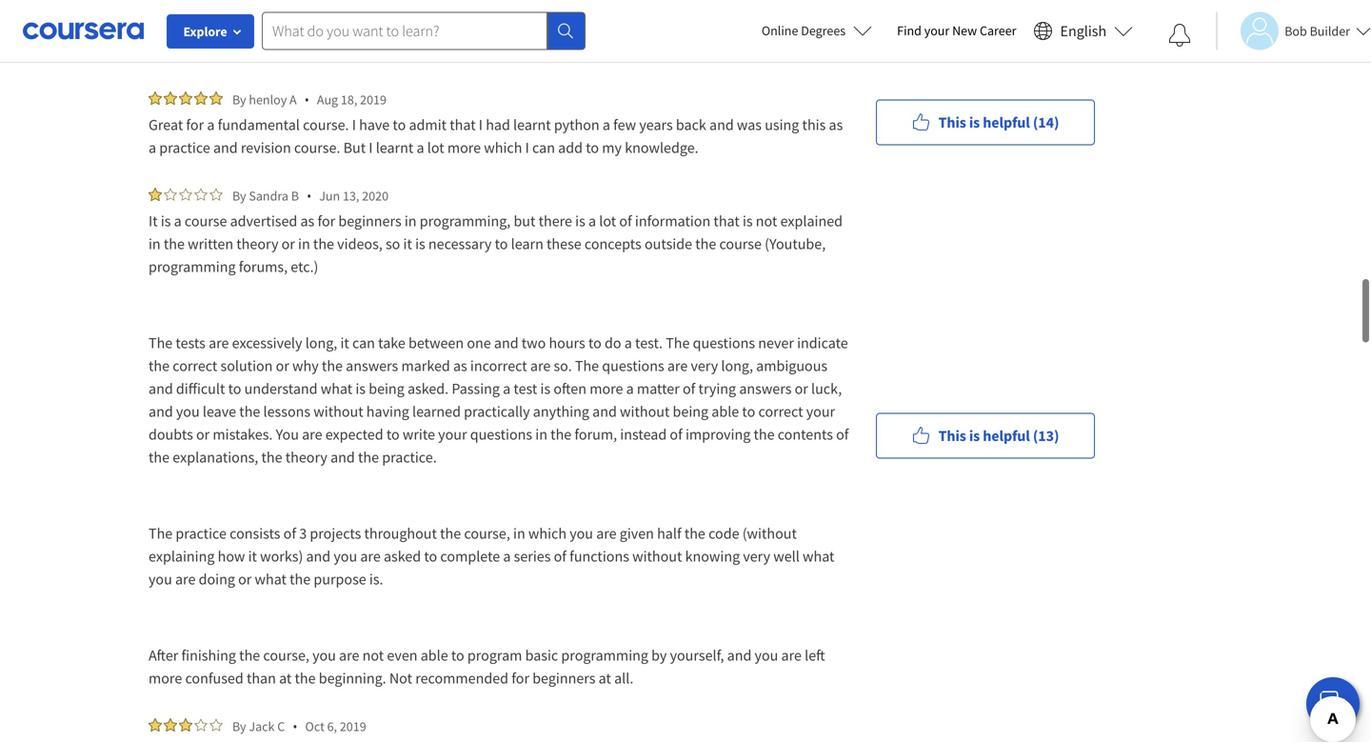 Task type: locate. For each thing, give the bounding box(es) containing it.
2 horizontal spatial more
[[590, 379, 623, 398]]

1 vertical spatial programming
[[562, 646, 649, 665]]

a left series
[[503, 547, 511, 566]]

practice down great
[[159, 138, 210, 157]]

what right well
[[803, 547, 835, 566]]

1 horizontal spatial learnt
[[514, 115, 551, 134]]

0 horizontal spatial star image
[[164, 188, 177, 201]]

1 horizontal spatial for
[[318, 211, 336, 231]]

2019 right 6,
[[340, 718, 366, 735]]

2 vertical spatial for
[[512, 669, 530, 688]]

• for this is helpful (13)
[[307, 187, 312, 205]]

at
[[279, 669, 292, 688], [599, 669, 612, 688]]

new
[[953, 22, 978, 39]]

the up complete
[[440, 524, 461, 543]]

is
[[970, 113, 980, 132], [161, 211, 171, 231], [576, 211, 586, 231], [743, 211, 753, 231], [415, 234, 426, 253], [356, 379, 366, 398], [541, 379, 551, 398], [970, 426, 980, 445]]

0 horizontal spatial being
[[369, 379, 405, 398]]

2019 inside the by henloy a • aug 18, 2019
[[360, 91, 387, 108]]

2 by from the top
[[232, 187, 246, 204]]

0 horizontal spatial can
[[352, 333, 375, 352]]

0 horizontal spatial questions
[[470, 425, 533, 444]]

degrees
[[801, 22, 846, 39]]

you down explaining
[[149, 570, 172, 589]]

half
[[657, 524, 682, 543]]

online degrees
[[762, 22, 846, 39]]

1 vertical spatial helpful
[[983, 426, 1031, 445]]

as inside the it is a course advertised as for beginners in programming, but there is a lot of information that is not explained in the written theory or in the videos, so it is necessary to learn these concepts outside the course (youtube, programming forums, etc.)
[[301, 211, 315, 231]]

course. down aug
[[303, 115, 349, 134]]

in down the it
[[149, 234, 161, 253]]

0 horizontal spatial your
[[438, 425, 467, 444]]

it right the so
[[403, 234, 412, 253]]

star image
[[164, 188, 177, 201], [194, 188, 208, 201], [210, 718, 223, 732]]

lot up concepts
[[599, 211, 617, 231]]

or up etc.) in the top of the page
[[282, 234, 295, 253]]

2019
[[360, 91, 387, 108], [340, 718, 366, 735]]

matter
[[637, 379, 680, 398]]

1 vertical spatial 2019
[[340, 718, 366, 735]]

0 vertical spatial not
[[756, 211, 778, 231]]

without up expected
[[314, 402, 364, 421]]

1 horizontal spatial your
[[807, 402, 836, 421]]

0 vertical spatial this
[[939, 113, 967, 132]]

fundamental
[[218, 115, 300, 134]]

course, up than
[[263, 646, 309, 665]]

star image
[[179, 188, 192, 201], [210, 188, 223, 201], [194, 718, 208, 732]]

0 horizontal spatial which
[[484, 138, 522, 157]]

for down basic
[[512, 669, 530, 688]]

the up doubts at the bottom left of the page
[[149, 356, 170, 375]]

1 vertical spatial not
[[363, 646, 384, 665]]

this inside button
[[939, 113, 967, 132]]

of
[[620, 211, 632, 231], [683, 379, 696, 398], [670, 425, 683, 444], [837, 425, 849, 444], [284, 524, 296, 543], [554, 547, 567, 566]]

is left (14)
[[970, 113, 980, 132]]

1 vertical spatial being
[[673, 402, 709, 421]]

1 vertical spatial that
[[714, 211, 740, 231]]

it inside the practice consists of 3 projects throughout the course, in which you are given half the code (without explaining how it works) and you are asked to complete a series of functions without knowing very well what you are doing or what the purpose is.
[[248, 547, 257, 566]]

explaining
[[149, 547, 215, 566]]

in inside the practice consists of 3 projects throughout the course, in which you are given half the code (without explaining how it works) and you are asked to complete a series of functions without knowing very well what you are doing or what the purpose is.
[[513, 524, 526, 543]]

1 horizontal spatial that
[[714, 211, 740, 231]]

3 by from the top
[[232, 718, 246, 735]]

1 vertical spatial course,
[[263, 646, 309, 665]]

by left the jack
[[232, 718, 246, 735]]

1 horizontal spatial star image
[[194, 188, 208, 201]]

never
[[759, 333, 794, 352]]

0 vertical spatial very
[[691, 356, 719, 375]]

What do you want to learn? text field
[[262, 12, 548, 50]]

the tests are excessively long, it can take between one and two hours to do a test. the questions never indicate the correct solution or why the answers marked as incorrect are so. the questions are very long, ambiguous and difficult to understand what is being asked. passing a test is often more a matter of trying answers or luck, and you leave the lessons without having learned practically anything and without being able to correct your doubts or mistakes. you are expected to write your questions in the forum, instead of improving the contents of the explanations, the theory and the practice.
[[149, 333, 852, 467]]

to
[[393, 115, 406, 134], [586, 138, 599, 157], [495, 234, 508, 253], [589, 333, 602, 352], [228, 379, 241, 398], [743, 402, 756, 421], [387, 425, 400, 444], [424, 547, 437, 566], [451, 646, 465, 665]]

your down learned
[[438, 425, 467, 444]]

1 vertical spatial your
[[807, 402, 836, 421]]

for right great
[[186, 115, 204, 134]]

2 helpful from the top
[[983, 426, 1031, 445]]

and left was
[[710, 115, 734, 134]]

filled star image down after
[[149, 718, 162, 732]]

filled star image
[[164, 91, 177, 105], [194, 91, 208, 105], [149, 188, 162, 201], [149, 718, 162, 732], [179, 718, 192, 732]]

in
[[405, 211, 417, 231], [149, 234, 161, 253], [298, 234, 310, 253], [536, 425, 548, 444], [513, 524, 526, 543]]

2 this from the top
[[939, 426, 967, 445]]

2019 inside by jack c • oct 6, 2019
[[340, 718, 366, 735]]

beginners
[[339, 211, 402, 231], [533, 669, 596, 688]]

beginners up videos,
[[339, 211, 402, 231]]

of up concepts
[[620, 211, 632, 231]]

is inside button
[[970, 113, 980, 132]]

this down the find your new career link
[[939, 113, 967, 132]]

practice inside the practice consists of 3 projects throughout the course, in which you are given half the code (without explaining how it works) and you are asked to complete a series of functions without knowing very well what you are doing or what the purpose is.
[[176, 524, 227, 543]]

which inside the practice consists of 3 projects throughout the course, in which you are given half the code (without explaining how it works) and you are asked to complete a series of functions without knowing very well what you are doing or what the purpose is.
[[529, 524, 567, 543]]

marked
[[401, 356, 450, 375]]

find
[[898, 22, 922, 39]]

0 vertical spatial helpful
[[983, 113, 1031, 132]]

to up improving
[[743, 402, 756, 421]]

not up (youtube,
[[756, 211, 778, 231]]

2 horizontal spatial it
[[403, 234, 412, 253]]

filled star image up great
[[164, 91, 177, 105]]

your
[[925, 22, 950, 39], [807, 402, 836, 421], [438, 425, 467, 444]]

in up series
[[513, 524, 526, 543]]

1 vertical spatial can
[[352, 333, 375, 352]]

able up improving
[[712, 402, 739, 421]]

builder
[[1310, 22, 1351, 40]]

0 vertical spatial learnt
[[514, 115, 551, 134]]

0 horizontal spatial not
[[363, 646, 384, 665]]

this left (13)
[[939, 426, 967, 445]]

by for this is helpful (14)
[[232, 91, 246, 108]]

answers down take
[[346, 356, 398, 375]]

1 horizontal spatial very
[[743, 547, 771, 566]]

without up instead
[[620, 402, 670, 421]]

i
[[352, 115, 356, 134], [479, 115, 483, 134], [369, 138, 373, 157], [525, 138, 530, 157]]

throughout
[[364, 524, 437, 543]]

test.
[[635, 333, 663, 352]]

that right admit
[[450, 115, 476, 134]]

programming down written
[[149, 257, 236, 276]]

0 horizontal spatial able
[[421, 646, 448, 665]]

1 vertical spatial long,
[[722, 356, 754, 375]]

and right yourself,
[[727, 646, 752, 665]]

helpful inside this is helpful (14) button
[[983, 113, 1031, 132]]

1 horizontal spatial what
[[321, 379, 353, 398]]

find your new career link
[[888, 19, 1026, 43]]

more inside great for a fundamental course. i have to admit that i had learnt python a few years back and was using this as a practice and revision course. but i learnt a lot more which i can add to my knowledge.
[[448, 138, 481, 157]]

between
[[409, 333, 464, 352]]

or down how
[[238, 570, 252, 589]]

explanations,
[[173, 448, 258, 467]]

1 horizontal spatial being
[[673, 402, 709, 421]]

you up purpose
[[334, 547, 357, 566]]

programming
[[149, 257, 236, 276], [562, 646, 649, 665]]

long, up trying on the bottom
[[722, 356, 754, 375]]

0 horizontal spatial lot
[[427, 138, 445, 157]]

a
[[207, 115, 215, 134], [603, 115, 611, 134], [149, 138, 156, 157], [417, 138, 424, 157], [174, 211, 182, 231], [589, 211, 596, 231], [625, 333, 632, 352], [503, 379, 511, 398], [627, 379, 634, 398], [503, 547, 511, 566]]

a left few
[[603, 115, 611, 134]]

that
[[450, 115, 476, 134], [714, 211, 740, 231]]

written
[[188, 234, 233, 253]]

1 horizontal spatial questions
[[602, 356, 665, 375]]

solution
[[221, 356, 273, 375]]

1 vertical spatial this
[[939, 426, 967, 445]]

0 vertical spatial which
[[484, 138, 522, 157]]

0 vertical spatial that
[[450, 115, 476, 134]]

not inside the it is a course advertised as for beginners in programming, but there is a lot of information that is not explained in the written theory or in the videos, so it is necessary to learn these concepts outside the course (youtube, programming forums, etc.)
[[756, 211, 778, 231]]

1 vertical spatial more
[[590, 379, 623, 398]]

1 horizontal spatial programming
[[562, 646, 649, 665]]

filled star image
[[149, 91, 162, 105], [179, 91, 192, 105], [210, 91, 223, 105], [164, 718, 177, 732]]

more down after
[[149, 669, 182, 688]]

not left even
[[363, 646, 384, 665]]

0 vertical spatial your
[[925, 22, 950, 39]]

1 vertical spatial practice
[[176, 524, 227, 543]]

2 horizontal spatial as
[[829, 115, 843, 134]]

programming up 'all.'
[[562, 646, 649, 665]]

my
[[602, 138, 622, 157]]

2 horizontal spatial questions
[[693, 333, 755, 352]]

0 horizontal spatial that
[[450, 115, 476, 134]]

0 vertical spatial course,
[[464, 524, 510, 543]]

well
[[774, 547, 800, 566]]

what
[[321, 379, 353, 398], [803, 547, 835, 566], [255, 570, 287, 589]]

theory
[[237, 234, 279, 253], [286, 448, 328, 467]]

in down anything
[[536, 425, 548, 444]]

more inside after finishing the course, you are not even able to program basic programming by yourself, and you are left more confused than at the beginning. not recommended for beginners at all.
[[149, 669, 182, 688]]

correct down 'tests' at the top of page
[[173, 356, 217, 375]]

0 vertical spatial what
[[321, 379, 353, 398]]

of right contents
[[837, 425, 849, 444]]

0 horizontal spatial course,
[[263, 646, 309, 665]]

0 vertical spatial theory
[[237, 234, 279, 253]]

a
[[290, 91, 297, 108]]

2 horizontal spatial your
[[925, 22, 950, 39]]

0 horizontal spatial learnt
[[376, 138, 414, 157]]

2 vertical spatial more
[[149, 669, 182, 688]]

to right asked
[[424, 547, 437, 566]]

the up etc.) in the top of the page
[[313, 234, 334, 253]]

1 horizontal spatial more
[[448, 138, 481, 157]]

it left take
[[341, 333, 349, 352]]

but
[[343, 138, 366, 157]]

0 vertical spatial lot
[[427, 138, 445, 157]]

and inside after finishing the course, you are not even able to program basic programming by yourself, and you are left more confused than at the beginning. not recommended for beginners at all.
[[727, 646, 752, 665]]

1 horizontal spatial beginners
[[533, 669, 596, 688]]

1 vertical spatial lot
[[599, 211, 617, 231]]

are left "left"
[[782, 646, 802, 665]]

is up expected
[[356, 379, 366, 398]]

able
[[712, 402, 739, 421], [421, 646, 448, 665]]

coursera image
[[23, 15, 144, 46]]

0 horizontal spatial long,
[[305, 333, 337, 352]]

ambiguous
[[757, 356, 828, 375]]

• right b
[[307, 187, 312, 205]]

a left "matter"
[[627, 379, 634, 398]]

you down difficult
[[176, 402, 200, 421]]

0 vertical spatial practice
[[159, 138, 210, 157]]

0 vertical spatial course
[[185, 211, 227, 231]]

your right find
[[925, 22, 950, 39]]

1 horizontal spatial long,
[[722, 356, 754, 375]]

to inside after finishing the course, you are not even able to program basic programming by yourself, and you are left more confused than at the beginning. not recommended for beginners at all.
[[451, 646, 465, 665]]

to inside the it is a course advertised as for beginners in programming, but there is a lot of information that is not explained in the written theory or in the videos, so it is necessary to learn these concepts outside the course (youtube, programming forums, etc.)
[[495, 234, 508, 253]]

learnt right had
[[514, 115, 551, 134]]

1 this from the top
[[939, 113, 967, 132]]

information
[[635, 211, 711, 231]]

the
[[149, 333, 173, 352], [666, 333, 690, 352], [575, 356, 599, 375], [149, 524, 173, 543]]

can left take
[[352, 333, 375, 352]]

so
[[386, 234, 400, 253]]

are right 'tests' at the top of page
[[209, 333, 229, 352]]

• right the a at left
[[305, 91, 310, 109]]

0 vertical spatial it
[[403, 234, 412, 253]]

which down had
[[484, 138, 522, 157]]

series
[[514, 547, 551, 566]]

1 horizontal spatial course
[[720, 234, 762, 253]]

0 vertical spatial correct
[[173, 356, 217, 375]]

more up programming, at top left
[[448, 138, 481, 157]]

answers
[[346, 356, 398, 375], [740, 379, 792, 398]]

it inside the it is a course advertised as for beginners in programming, but there is a lot of information that is not explained in the written theory or in the videos, so it is necessary to learn these concepts outside the course (youtube, programming forums, etc.)
[[403, 234, 412, 253]]

aug
[[317, 91, 338, 108]]

this inside "button"
[[939, 426, 967, 445]]

using
[[765, 115, 800, 134]]

without down half
[[633, 547, 682, 566]]

0 horizontal spatial programming
[[149, 257, 236, 276]]

projects
[[310, 524, 361, 543]]

more right often
[[590, 379, 623, 398]]

helpful for (14)
[[983, 113, 1031, 132]]

contents
[[778, 425, 833, 444]]

2 horizontal spatial what
[[803, 547, 835, 566]]

0 horizontal spatial for
[[186, 115, 204, 134]]

for
[[186, 115, 204, 134], [318, 211, 336, 231], [512, 669, 530, 688]]

to left do
[[589, 333, 602, 352]]

as up passing
[[453, 356, 467, 375]]

that inside great for a fundamental course. i have to admit that i had learnt python a few years back and was using this as a practice and revision course. but i learnt a lot more which i can add to my knowledge.
[[450, 115, 476, 134]]

lot inside the it is a course advertised as for beginners in programming, but there is a lot of information that is not explained in the written theory or in the videos, so it is necessary to learn these concepts outside the course (youtube, programming forums, etc.)
[[599, 211, 617, 231]]

filled star image down the explore
[[194, 91, 208, 105]]

the up mistakes.
[[239, 402, 260, 421]]

for inside after finishing the course, you are not even able to program basic programming by yourself, and you are left more confused than at the beginning. not recommended for beginners at all.
[[512, 669, 530, 688]]

2 vertical spatial what
[[255, 570, 287, 589]]

outside
[[645, 234, 693, 253]]

practice inside great for a fundamental course. i have to admit that i had learnt python a few years back and was using this as a practice and revision course. but i learnt a lot more which i can add to my knowledge.
[[159, 138, 210, 157]]

at right than
[[279, 669, 292, 688]]

this is helpful (14) button
[[876, 100, 1096, 145]]

questions down practically
[[470, 425, 533, 444]]

1 horizontal spatial at
[[599, 669, 612, 688]]

very down (without
[[743, 547, 771, 566]]

a inside the practice consists of 3 projects throughout the course, in which you are given half the code (without explaining how it works) and you are asked to complete a series of functions without knowing very well what you are doing or what the purpose is.
[[503, 547, 511, 566]]

0 vertical spatial by
[[232, 91, 246, 108]]

often
[[554, 379, 587, 398]]

functions
[[570, 547, 630, 566]]

are down explaining
[[175, 570, 196, 589]]

1 horizontal spatial not
[[756, 211, 778, 231]]

1 vertical spatial course.
[[294, 138, 340, 157]]

beginners down basic
[[533, 669, 596, 688]]

helpful for (13)
[[983, 426, 1031, 445]]

the up than
[[239, 646, 260, 665]]

0 vertical spatial more
[[448, 138, 481, 157]]

a down great
[[149, 138, 156, 157]]

to up recommended
[[451, 646, 465, 665]]

correct up contents
[[759, 402, 804, 421]]

by inside by sandra b • jun 13, 2020
[[232, 187, 246, 204]]

this
[[803, 115, 826, 134]]

able right even
[[421, 646, 448, 665]]

in up etc.) in the top of the page
[[298, 234, 310, 253]]

1 vertical spatial able
[[421, 646, 448, 665]]

1 helpful from the top
[[983, 113, 1031, 132]]

1 vertical spatial •
[[307, 187, 312, 205]]

by inside by jack c • oct 6, 2019
[[232, 718, 246, 735]]

years
[[640, 115, 673, 134]]

1 vertical spatial which
[[529, 524, 567, 543]]

but
[[514, 211, 536, 231]]

and inside the practice consists of 3 projects throughout the course, in which you are given half the code (without explaining how it works) and you are asked to complete a series of functions without knowing very well what you are doing or what the purpose is.
[[306, 547, 331, 566]]

2 horizontal spatial for
[[512, 669, 530, 688]]

lot inside great for a fundamental course. i have to admit that i had learnt python a few years back and was using this as a practice and revision course. but i learnt a lot more which i can add to my knowledge.
[[427, 138, 445, 157]]

course,
[[464, 524, 510, 543], [263, 646, 309, 665]]

0 vertical spatial long,
[[305, 333, 337, 352]]

helpful inside the this is helpful (13) "button"
[[983, 426, 1031, 445]]

etc.)
[[291, 257, 319, 276]]

passing
[[452, 379, 500, 398]]

1 by from the top
[[232, 91, 246, 108]]

by sandra b • jun 13, 2020
[[232, 187, 389, 205]]

0 vertical spatial as
[[829, 115, 843, 134]]

1 vertical spatial as
[[301, 211, 315, 231]]

0 horizontal spatial answers
[[346, 356, 398, 375]]

it
[[403, 234, 412, 253], [341, 333, 349, 352], [248, 547, 257, 566]]

or inside the practice consists of 3 projects throughout the course, in which you are given half the code (without explaining how it works) and you are asked to complete a series of functions without knowing very well what you are doing or what the purpose is.
[[238, 570, 252, 589]]

learned
[[412, 402, 461, 421]]

lot
[[427, 138, 445, 157], [599, 211, 617, 231]]

what up expected
[[321, 379, 353, 398]]

very inside the practice consists of 3 projects throughout the course, in which you are given half the code (without explaining how it works) and you are asked to complete a series of functions without knowing very well what you are doing or what the purpose is.
[[743, 547, 771, 566]]

was
[[737, 115, 762, 134]]

2 horizontal spatial star image
[[210, 718, 223, 732]]

the up explaining
[[149, 524, 173, 543]]

and
[[710, 115, 734, 134], [213, 138, 238, 157], [494, 333, 519, 352], [149, 379, 173, 398], [149, 402, 173, 421], [593, 402, 617, 421], [331, 448, 355, 467], [306, 547, 331, 566], [727, 646, 752, 665]]

or
[[282, 234, 295, 253], [276, 356, 289, 375], [795, 379, 809, 398], [196, 425, 210, 444], [238, 570, 252, 589]]

jack
[[249, 718, 275, 735]]

helpful
[[983, 113, 1031, 132], [983, 426, 1031, 445]]

knowledge.
[[625, 138, 699, 157]]

that right information
[[714, 211, 740, 231]]

0 vertical spatial can
[[533, 138, 555, 157]]

1 vertical spatial it
[[341, 333, 349, 352]]

2019 right 18,
[[360, 91, 387, 108]]

at left 'all.'
[[599, 669, 612, 688]]

can
[[533, 138, 555, 157], [352, 333, 375, 352]]

0 vertical spatial for
[[186, 115, 204, 134]]

why
[[293, 356, 319, 375]]

1 horizontal spatial lot
[[599, 211, 617, 231]]

None search field
[[262, 12, 586, 50]]

0 horizontal spatial beginners
[[339, 211, 402, 231]]

hours
[[549, 333, 586, 352]]

by inside the by henloy a • aug 18, 2019
[[232, 91, 246, 108]]

0 horizontal spatial as
[[301, 211, 315, 231]]



Task type: describe. For each thing, give the bounding box(es) containing it.
after
[[149, 646, 178, 665]]

1 vertical spatial learnt
[[376, 138, 414, 157]]

chat with us image
[[1318, 689, 1349, 719]]

0 horizontal spatial what
[[255, 570, 287, 589]]

there
[[539, 211, 573, 231]]

trying
[[699, 379, 737, 398]]

admit
[[409, 115, 447, 134]]

0 vertical spatial being
[[369, 379, 405, 398]]

you up beginning.
[[313, 646, 336, 665]]

few
[[614, 115, 636, 134]]

filled star image down confused at the bottom
[[179, 718, 192, 732]]

test
[[514, 379, 538, 398]]

instead
[[620, 425, 667, 444]]

revision
[[241, 138, 291, 157]]

is right the so
[[415, 234, 426, 253]]

had
[[486, 115, 510, 134]]

0 vertical spatial course.
[[303, 115, 349, 134]]

programming inside after finishing the course, you are not even able to program basic programming by yourself, and you are left more confused than at the beginning. not recommended for beginners at all.
[[562, 646, 649, 665]]

2 vertical spatial questions
[[470, 425, 533, 444]]

to down having at the left
[[387, 425, 400, 444]]

are up functions
[[597, 524, 617, 543]]

show notifications image
[[1169, 24, 1192, 47]]

the left 'tests' at the top of page
[[149, 333, 173, 352]]

necessary
[[429, 234, 492, 253]]

course, inside the practice consists of 3 projects throughout the course, in which you are given half the code (without explaining how it works) and you are asked to complete a series of functions without knowing very well what you are doing or what the purpose is.
[[464, 524, 510, 543]]

a right great
[[207, 115, 215, 134]]

asked
[[384, 547, 421, 566]]

videos,
[[337, 234, 383, 253]]

than
[[247, 669, 276, 688]]

this is helpful (13)
[[939, 426, 1060, 445]]

a right do
[[625, 333, 632, 352]]

english button
[[1026, 0, 1141, 62]]

1 vertical spatial answers
[[740, 379, 792, 398]]

the inside the practice consists of 3 projects throughout the course, in which you are given half the code (without explaining how it works) and you are asked to complete a series of functions without knowing very well what you are doing or what the purpose is.
[[149, 524, 173, 543]]

oct
[[305, 718, 325, 735]]

explore
[[183, 23, 227, 40]]

and up the forum,
[[593, 402, 617, 421]]

the right outside
[[696, 234, 717, 253]]

are up is.
[[360, 547, 381, 566]]

it
[[149, 211, 158, 231]]

python
[[554, 115, 600, 134]]

can inside great for a fundamental course. i have to admit that i had learnt python a few years back and was using this as a practice and revision course. but i learnt a lot more which i can add to my knowledge.
[[533, 138, 555, 157]]

bob builder button
[[1217, 12, 1372, 50]]

i right but
[[369, 138, 373, 157]]

do
[[605, 333, 622, 352]]

c
[[277, 718, 285, 735]]

take
[[378, 333, 406, 352]]

not inside after finishing the course, you are not even able to program basic programming by yourself, and you are left more confused than at the beginning. not recommended for beginners at all.
[[363, 646, 384, 665]]

beginners inside after finishing the course, you are not even able to program basic programming by yourself, and you are left more confused than at the beginning. not recommended for beginners at all.
[[533, 669, 596, 688]]

the right test.
[[666, 333, 690, 352]]

the right 'why'
[[322, 356, 343, 375]]

difficult
[[176, 379, 225, 398]]

bob
[[1285, 22, 1308, 40]]

having
[[367, 402, 409, 421]]

great
[[149, 115, 183, 134]]

and down expected
[[331, 448, 355, 467]]

2 vertical spatial •
[[293, 717, 298, 735]]

it is a course advertised as for beginners in programming, but there is a lot of information that is not explained in the written theory or in the videos, so it is necessary to learn these concepts outside the course (youtube, programming forums, etc.)
[[149, 211, 846, 276]]

this is helpful (14)
[[939, 113, 1060, 132]]

lessons
[[263, 402, 311, 421]]

for inside the it is a course advertised as for beginners in programming, but there is a lot of information that is not explained in the written theory or in the videos, so it is necessary to learn these concepts outside the course (youtube, programming forums, etc.)
[[318, 211, 336, 231]]

advertised
[[230, 211, 297, 231]]

and up doubts at the bottom left of the page
[[149, 402, 173, 421]]

back
[[676, 115, 707, 134]]

the down expected
[[358, 448, 379, 467]]

more inside the tests are excessively long, it can take between one and two hours to do a test. the questions never indicate the correct solution or why the answers marked as incorrect are so. the questions are very long, ambiguous and difficult to understand what is being asked. passing a test is often more a matter of trying answers or luck, and you leave the lessons without having learned practically anything and without being able to correct your doubts or mistakes. you are expected to write your questions in the forum, instead of improving the contents of the explanations, the theory and the practice.
[[590, 379, 623, 398]]

1 vertical spatial course
[[720, 234, 762, 253]]

career
[[980, 22, 1017, 39]]

great for a fundamental course. i have to admit that i had learnt python a few years back and was using this as a practice and revision course. but i learnt a lot more which i can add to my knowledge.
[[149, 115, 846, 157]]

to right have
[[393, 115, 406, 134]]

anything
[[533, 402, 590, 421]]

incorrect
[[471, 356, 527, 375]]

are left the so.
[[530, 356, 551, 375]]

0 horizontal spatial course
[[185, 211, 227, 231]]

2019 for by jack c • oct 6, 2019
[[340, 718, 366, 735]]

to down 'solution'
[[228, 379, 241, 398]]

how
[[218, 547, 245, 566]]

programming,
[[420, 211, 511, 231]]

in left programming, at top left
[[405, 211, 417, 231]]

tests
[[176, 333, 206, 352]]

to left my
[[586, 138, 599, 157]]

the left contents
[[754, 425, 775, 444]]

2 horizontal spatial star image
[[210, 188, 223, 201]]

which inside great for a fundamental course. i have to admit that i had learnt python a few years back and was using this as a practice and revision course. but i learnt a lot more which i can add to my knowledge.
[[484, 138, 522, 157]]

13,
[[343, 187, 360, 204]]

a left test
[[503, 379, 511, 398]]

are up "matter"
[[668, 356, 688, 375]]

this for this is helpful (14)
[[939, 113, 967, 132]]

of left 3
[[284, 524, 296, 543]]

it inside the tests are excessively long, it can take between one and two hours to do a test. the questions never indicate the correct solution or why the answers marked as incorrect are so. the questions are very long, ambiguous and difficult to understand what is being asked. passing a test is often more a matter of trying answers or luck, and you leave the lessons without having learned practically anything and without being able to correct your doubts or mistakes. you are expected to write your questions in the forum, instead of improving the contents of the explanations, the theory and the practice.
[[341, 333, 349, 352]]

is.
[[370, 570, 383, 589]]

complete
[[441, 547, 500, 566]]

or down the ambiguous
[[795, 379, 809, 398]]

the down works)
[[290, 570, 311, 589]]

i left had
[[479, 115, 483, 134]]

bob builder
[[1285, 22, 1351, 40]]

or up understand
[[276, 356, 289, 375]]

of right series
[[554, 547, 567, 566]]

0 vertical spatial answers
[[346, 356, 398, 375]]

theory inside the it is a course advertised as for beginners in programming, but there is a lot of information that is not explained in the written theory or in the videos, so it is necessary to learn these concepts outside the course (youtube, programming forums, etc.)
[[237, 234, 279, 253]]

0 horizontal spatial star image
[[179, 188, 192, 201]]

2 at from the left
[[599, 669, 612, 688]]

0 vertical spatial questions
[[693, 333, 755, 352]]

or inside the it is a course advertised as for beginners in programming, but there is a lot of information that is not explained in the written theory or in the videos, so it is necessary to learn these concepts outside the course (youtube, programming forums, etc.)
[[282, 234, 295, 253]]

the right than
[[295, 669, 316, 688]]

have
[[359, 115, 390, 134]]

as inside the tests are excessively long, it can take between one and two hours to do a test. the questions never indicate the correct solution or why the answers marked as incorrect are so. the questions are very long, ambiguous and difficult to understand what is being asked. passing a test is often more a matter of trying answers or luck, and you leave the lessons without having learned practically anything and without being able to correct your doubts or mistakes. you are expected to write your questions in the forum, instead of improving the contents of the explanations, the theory and the practice.
[[453, 356, 467, 375]]

by jack c • oct 6, 2019
[[232, 717, 366, 735]]

can inside the tests are excessively long, it can take between one and two hours to do a test. the questions never indicate the correct solution or why the answers marked as incorrect are so. the questions are very long, ambiguous and difficult to understand what is being asked. passing a test is often more a matter of trying answers or luck, and you leave the lessons without having learned practically anything and without being able to correct your doubts or mistakes. you are expected to write your questions in the forum, instead of improving the contents of the explanations, the theory and the practice.
[[352, 333, 375, 352]]

these
[[547, 234, 582, 253]]

theory inside the tests are excessively long, it can take between one and two hours to do a test. the questions never indicate the correct solution or why the answers marked as incorrect are so. the questions are very long, ambiguous and difficult to understand what is being asked. passing a test is often more a matter of trying answers or luck, and you leave the lessons without having learned practically anything and without being able to correct your doubts or mistakes. you are expected to write your questions in the forum, instead of improving the contents of the explanations, the theory and the practice.
[[286, 448, 328, 467]]

are up beginning.
[[339, 646, 360, 665]]

program
[[468, 646, 522, 665]]

sandra
[[249, 187, 289, 204]]

what inside the tests are excessively long, it can take between one and two hours to do a test. the questions never indicate the correct solution or why the answers marked as incorrect are so. the questions are very long, ambiguous and difficult to understand what is being asked. passing a test is often more a matter of trying answers or luck, and you leave the lessons without having learned practically anything and without being able to correct your doubts or mistakes. you are expected to write your questions in the forum, instead of improving the contents of the explanations, the theory and the practice.
[[321, 379, 353, 398]]

is right the it
[[161, 211, 171, 231]]

the down doubts at the bottom left of the page
[[149, 448, 170, 467]]

code
[[709, 524, 740, 543]]

1 vertical spatial questions
[[602, 356, 665, 375]]

english
[[1061, 21, 1107, 40]]

that inside the it is a course advertised as for beginners in programming, but there is a lot of information that is not explained in the written theory or in the videos, so it is necessary to learn these concepts outside the course (youtube, programming forums, etc.)
[[714, 211, 740, 231]]

course, inside after finishing the course, you are not even able to program basic programming by yourself, and you are left more confused than at the beginning. not recommended for beginners at all.
[[263, 646, 309, 665]]

1 vertical spatial correct
[[759, 402, 804, 421]]

indicate
[[797, 333, 849, 352]]

able inside the tests are excessively long, it can take between one and two hours to do a test. the questions never indicate the correct solution or why the answers marked as incorrect are so. the questions are very long, ambiguous and difficult to understand what is being asked. passing a test is often more a matter of trying answers or luck, and you leave the lessons without having learned practically anything and without being able to correct your doubts or mistakes. you are expected to write your questions in the forum, instead of improving the contents of the explanations, the theory and the practice.
[[712, 402, 739, 421]]

the right the so.
[[575, 356, 599, 375]]

explore button
[[167, 14, 254, 49]]

are right you
[[302, 425, 322, 444]]

a down admit
[[417, 138, 424, 157]]

this for this is helpful (13)
[[939, 426, 967, 445]]

purpose
[[314, 570, 367, 589]]

is left explained
[[743, 211, 753, 231]]

without inside the practice consists of 3 projects throughout the course, in which you are given half the code (without explaining how it works) and you are asked to complete a series of functions without knowing very well what you are doing or what the purpose is.
[[633, 547, 682, 566]]

2019 for by henloy a • aug 18, 2019
[[360, 91, 387, 108]]

forum,
[[575, 425, 617, 444]]

is inside "button"
[[970, 426, 980, 445]]

as inside great for a fundamental course. i have to admit that i had learnt python a few years back and was using this as a practice and revision course. but i learnt a lot more which i can add to my knowledge.
[[829, 115, 843, 134]]

left
[[805, 646, 826, 665]]

concepts
[[585, 234, 642, 253]]

and up incorrect
[[494, 333, 519, 352]]

not
[[389, 669, 412, 688]]

you inside the tests are excessively long, it can take between one and two hours to do a test. the questions never indicate the correct solution or why the answers marked as incorrect are so. the questions are very long, ambiguous and difficult to understand what is being asked. passing a test is often more a matter of trying answers or luck, and you leave the lessons without having learned practically anything and without being able to correct your doubts or mistakes. you are expected to write your questions in the forum, instead of improving the contents of the explanations, the theory and the practice.
[[176, 402, 200, 421]]

i left have
[[352, 115, 356, 134]]

you up functions
[[570, 524, 594, 543]]

in inside the tests are excessively long, it can take between one and two hours to do a test. the questions never indicate the correct solution or why the answers marked as incorrect are so. the questions are very long, ambiguous and difficult to understand what is being asked. passing a test is often more a matter of trying answers or luck, and you leave the lessons without having learned practically anything and without being able to correct your doubts or mistakes. you are expected to write your questions in the forum, instead of improving the contents of the explanations, the theory and the practice.
[[536, 425, 548, 444]]

1 horizontal spatial star image
[[194, 718, 208, 732]]

(youtube,
[[765, 234, 826, 253]]

very inside the tests are excessively long, it can take between one and two hours to do a test. the questions never indicate the correct solution or why the answers marked as incorrect are so. the questions are very long, ambiguous and difficult to understand what is being asked. passing a test is often more a matter of trying answers or luck, and you leave the lessons without having learned practically anything and without being able to correct your doubts or mistakes. you are expected to write your questions in the forum, instead of improving the contents of the explanations, the theory and the practice.
[[691, 356, 719, 375]]

of inside the it is a course advertised as for beginners in programming, but there is a lot of information that is not explained in the written theory or in the videos, so it is necessary to learn these concepts outside the course (youtube, programming forums, etc.)
[[620, 211, 632, 231]]

(without
[[743, 524, 797, 543]]

so.
[[554, 356, 572, 375]]

beginners inside the it is a course advertised as for beginners in programming, but there is a lot of information that is not explained in the written theory or in the videos, so it is necessary to learn these concepts outside the course (youtube, programming forums, etc.)
[[339, 211, 402, 231]]

is right test
[[541, 379, 551, 398]]

forums,
[[239, 257, 288, 276]]

and down the fundamental
[[213, 138, 238, 157]]

a up concepts
[[589, 211, 596, 231]]

filled star image up the it
[[149, 188, 162, 201]]

programming inside the it is a course advertised as for beginners in programming, but there is a lot of information that is not explained in the written theory or in the videos, so it is necessary to learn these concepts outside the course (youtube, programming forums, etc.)
[[149, 257, 236, 276]]

the left written
[[164, 234, 185, 253]]

or up explanations,
[[196, 425, 210, 444]]

a right the it
[[174, 211, 182, 231]]

1 vertical spatial what
[[803, 547, 835, 566]]

doubts
[[149, 425, 193, 444]]

by for this is helpful (13)
[[232, 187, 246, 204]]

of right instead
[[670, 425, 683, 444]]

you left "left"
[[755, 646, 779, 665]]

to inside the practice consists of 3 projects throughout the course, in which you are given half the code (without explaining how it works) and you are asked to complete a series of functions without knowing very well what you are doing or what the purpose is.
[[424, 547, 437, 566]]

is right there
[[576, 211, 586, 231]]

mistakes.
[[213, 425, 273, 444]]

doing
[[199, 570, 235, 589]]

1 at from the left
[[279, 669, 292, 688]]

this is helpful (13) button
[[876, 413, 1096, 459]]

• for this is helpful (14)
[[305, 91, 310, 109]]

3
[[299, 524, 307, 543]]

consists
[[230, 524, 281, 543]]

understand
[[244, 379, 318, 398]]

i left the add
[[525, 138, 530, 157]]

jun
[[319, 187, 340, 204]]

explained
[[781, 211, 843, 231]]

the right half
[[685, 524, 706, 543]]

of left trying on the bottom
[[683, 379, 696, 398]]

online degrees button
[[747, 10, 888, 51]]

improving
[[686, 425, 751, 444]]

luck,
[[812, 379, 842, 398]]

the down anything
[[551, 425, 572, 444]]

able inside after finishing the course, you are not even able to program basic programming by yourself, and you are left more confused than at the beginning. not recommended for beginners at all.
[[421, 646, 448, 665]]

you
[[276, 425, 299, 444]]

the down you
[[261, 448, 282, 467]]

works)
[[260, 547, 303, 566]]

yourself,
[[670, 646, 724, 665]]

2020
[[362, 187, 389, 204]]

and left difficult
[[149, 379, 173, 398]]

for inside great for a fundamental course. i have to admit that i had learnt python a few years back and was using this as a practice and revision course. but i learnt a lot more which i can add to my knowledge.
[[186, 115, 204, 134]]



Task type: vqa. For each thing, say whether or not it's contained in the screenshot.
rightmost it
yes



